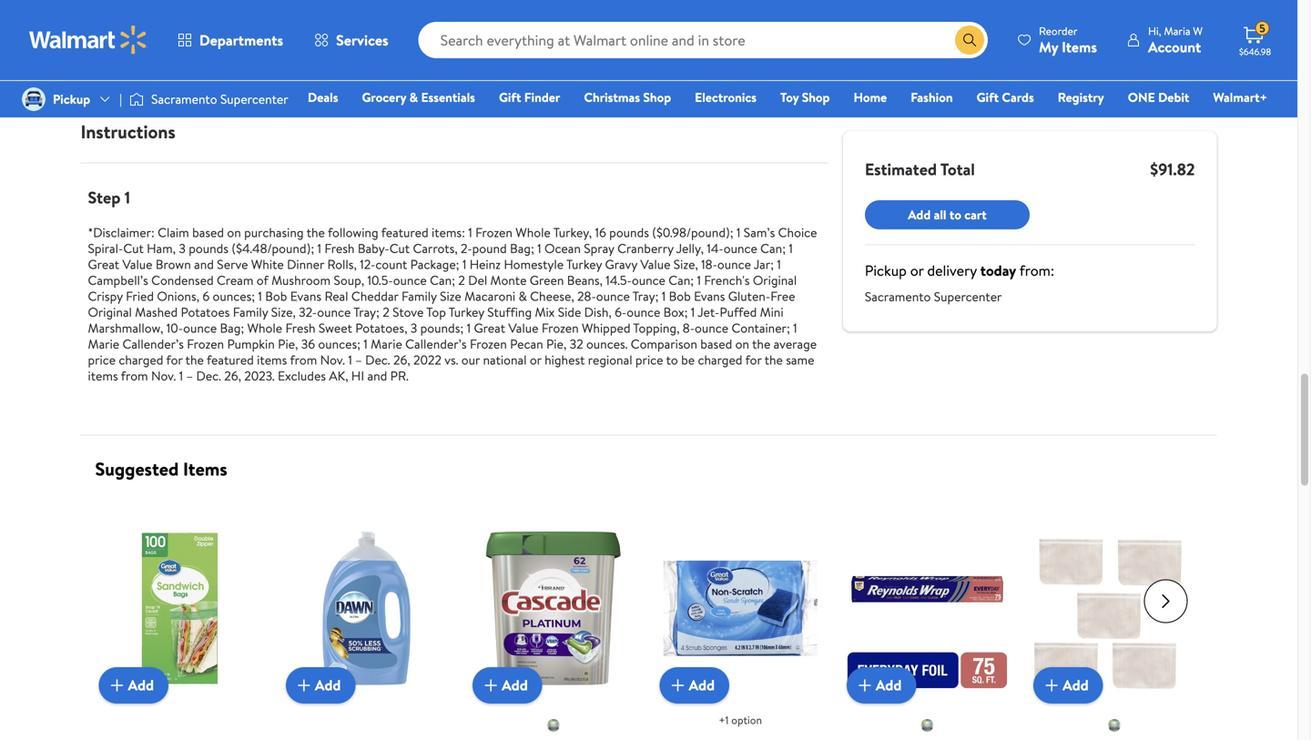 Task type: vqa. For each thing, say whether or not it's contained in the screenshot.
Pickup
yes



Task type: describe. For each thing, give the bounding box(es) containing it.
pumpkin
[[227, 335, 275, 353]]

departments button
[[162, 18, 299, 62]]

regional
[[588, 351, 632, 369]]

24 oz stove top turkey stuffing mix side dish (6 oz box)
[[142, 9, 449, 26]]

0 horizontal spatial on
[[227, 223, 241, 241]]

topping,
[[633, 319, 680, 337]]

1 horizontal spatial nov.
[[320, 351, 345, 369]]

del
[[468, 271, 487, 289]]

hi,
[[1148, 23, 1161, 39]]

mashed
[[135, 303, 178, 321]]

0 vertical spatial bag;
[[510, 239, 534, 257]]

step 1
[[88, 186, 130, 209]]

14.5-
[[606, 271, 632, 289]]

toy
[[780, 88, 799, 106]]

*disclaimer: claim based on purchasing the following featured items: 1 frozen whole turkey, 16 pounds ($0.98/pound); 1 sam's choice spiral-cut ham, 3 pounds ($4.48/pound); 1 fresh baby-cut carrots, 2-pound bag; 1 ocean spray cranberry jelly, 14-ounce can; 1 great value brown and serve white dinner rolls, 12-count package;  1 heinz homestyle turkey gravy value size, 18-ounce jar; 1 campbell's condensed cream of mushroom soup, 10.5-ounce can; 2 del monte green beans, 14.5-ounce can; 1 french's original crispy fried onions, 6 ounces; 1 bob evans real cheddar family size macaroni & cheese, 28-ounce tray; 1 bob evans gluten-free original mashed potatoes family size, 32-ounce tray; 2 stove top turkey stuffing mix side dish, 6-ounce box; 1 jet-puffed mini marshmallow, 10-ounce bag; whole fresh sweet potatoes, 3 pounds; 1 great value frozen whipped topping, 8-ounce container; 1 marie callender's frozen pumpkin pie, 36 ounces; 1 marie callender's frozen pecan pie, 32 ounces. comparison based on the average price charged for the featured items from nov. 1 – dec. 26, 2022 vs. our national or highest regional price to be charged for the same items from nov. 1 – dec. 26, 2023. excludes ak, hi and pr.
[[88, 223, 817, 385]]

serve
[[217, 255, 248, 273]]

+1
[[719, 712, 729, 728]]

0 horizontal spatial items
[[88, 367, 118, 385]]

gluten-
[[728, 287, 770, 305]]

walmart+
[[1213, 88, 1267, 106]]

pickup for pickup
[[53, 90, 90, 108]]

0 horizontal spatial 26,
[[224, 367, 241, 385]]

ham,
[[147, 239, 176, 257]]

cranberry
[[617, 239, 674, 257]]

2 charged from the left
[[698, 351, 742, 369]]

1 horizontal spatial –
[[355, 351, 362, 369]]

white
[[251, 255, 284, 273]]

2 oz from the left
[[409, 9, 421, 26]]

1 evans from the left
[[290, 287, 321, 305]]

0 horizontal spatial tray;
[[353, 303, 380, 321]]

to inside *disclaimer: claim based on purchasing the following featured items: 1 frozen whole turkey, 16 pounds ($0.98/pound); 1 sam's choice spiral-cut ham, 3 pounds ($4.48/pound); 1 fresh baby-cut carrots, 2-pound bag; 1 ocean spray cranberry jelly, 14-ounce can; 1 great value brown and serve white dinner rolls, 12-count package;  1 heinz homestyle turkey gravy value size, 18-ounce jar; 1 campbell's condensed cream of mushroom soup, 10.5-ounce can; 2 del monte green beans, 14.5-ounce can; 1 french's original crispy fried onions, 6 ounces; 1 bob evans real cheddar family size macaroni & cheese, 28-ounce tray; 1 bob evans gluten-free original mashed potatoes family size, 32-ounce tray; 2 stove top turkey stuffing mix side dish, 6-ounce box; 1 jet-puffed mini marshmallow, 10-ounce bag; whole fresh sweet potatoes, 3 pounds; 1 great value frozen whipped topping, 8-ounce container; 1 marie callender's frozen pumpkin pie, 36 ounces; 1 marie callender's frozen pecan pie, 32 ounces. comparison based on the average price charged for the featured items from nov. 1 – dec. 26, 2022 vs. our national or highest regional price to be charged for the same items from nov. 1 – dec. 26, 2023. excludes ak, hi and pr.
[[666, 351, 678, 369]]

dinner
[[287, 255, 324, 273]]

1 horizontal spatial tray;
[[633, 287, 659, 305]]

grocery & essentials
[[362, 88, 475, 106]]

box;
[[663, 303, 688, 321]]

0 horizontal spatial based
[[192, 223, 224, 241]]

4 product group from the left
[[1034, 491, 1195, 740]]

0 horizontal spatial sacramento
[[151, 90, 217, 108]]

add button for cascade platinum actionpacs dishwasher detergent, fresh scent, 62 count "image"
[[473, 667, 542, 704]]

1 cut from the left
[[123, 239, 144, 257]]

add to cart image for reynolds wrap everyday strength aluminum foil, 75 square feet image
[[854, 674, 876, 696]]

+1 option
[[719, 712, 762, 728]]

2 evans from the left
[[694, 287, 725, 305]]

cream
[[217, 271, 254, 289]]

0 vertical spatial great
[[88, 255, 119, 273]]

($0.98/pound);
[[652, 223, 733, 241]]

spray
[[584, 239, 614, 257]]

crispy
[[88, 287, 123, 305]]

services
[[336, 30, 388, 50]]

1 horizontal spatial family
[[402, 287, 437, 305]]

1 horizontal spatial 26,
[[393, 351, 410, 369]]

baby-
[[358, 239, 389, 257]]

add for chamoist disposable frosted food sealed bag self sealing storage bag fruit preservation package image
[[1063, 675, 1089, 695]]

1 horizontal spatial 3
[[410, 319, 417, 337]]

pound
[[472, 239, 507, 257]]

add to cart image for cascade platinum actionpacs dishwasher detergent, fresh scent, 62 count "image"
[[480, 674, 502, 696]]

0 vertical spatial ounces;
[[213, 287, 255, 305]]

cards
[[1002, 88, 1034, 106]]

0 horizontal spatial family
[[233, 303, 268, 321]]

1 pie, from the left
[[278, 335, 298, 353]]

14-
[[707, 239, 724, 257]]

add for cascade platinum actionpacs dishwasher detergent, fresh scent, 62 count "image"
[[502, 675, 528, 695]]

add to cart image for chamoist disposable frosted food sealed bag self sealing storage bag fruit preservation package image
[[1041, 674, 1063, 696]]

potatoes,
[[355, 319, 407, 337]]

1 horizontal spatial ounces;
[[318, 335, 360, 353]]

0 vertical spatial supercenter
[[220, 90, 288, 108]]

1 horizontal spatial on
[[735, 335, 749, 353]]

cascade platinum actionpacs dishwasher detergent, fresh scent, 62 count image
[[473, 528, 634, 689]]

size
[[440, 287, 461, 305]]

ocean
[[544, 239, 581, 257]]

18-
[[701, 255, 717, 273]]

1 horizontal spatial great
[[474, 319, 505, 337]]

great value non-scratch scrub sponges, 4 count image
[[660, 528, 821, 689]]

instructions
[[81, 119, 175, 144]]

great value fresh seal double zipper sandwich bags, 100 count image
[[99, 528, 260, 689]]

maria
[[1164, 23, 1190, 39]]

1 horizontal spatial featured
[[381, 223, 428, 241]]

home link
[[845, 87, 895, 107]]

the down potatoes
[[185, 351, 204, 369]]

0 vertical spatial whole
[[516, 223, 551, 241]]

ounces.
[[586, 335, 628, 353]]

2-
[[461, 239, 472, 257]]

product variant swatch image image for cascade platinum actionpacs dishwasher detergent, fresh scent, 62 count "image"
[[546, 718, 561, 733]]

2022
[[413, 351, 441, 369]]

1 horizontal spatial from
[[290, 351, 317, 369]]

add for great value fresh seal double zipper sandwich bags, 100 count "image"
[[128, 675, 154, 695]]

christmas
[[584, 88, 640, 106]]

turkey,
[[553, 223, 592, 241]]

0 horizontal spatial value
[[122, 255, 153, 273]]

condensed
[[151, 271, 214, 289]]

0 vertical spatial mix
[[318, 9, 337, 26]]

suggested
[[95, 456, 179, 482]]

shop for toy shop
[[802, 88, 830, 106]]

gift for gift cards
[[977, 88, 999, 106]]

potatoes
[[181, 303, 230, 321]]

sweet
[[319, 319, 352, 337]]

0 vertical spatial top
[[209, 9, 229, 26]]

add for reynolds wrap everyday strength aluminum foil, 75 square feet image
[[876, 675, 902, 695]]

dawn ultra dish soap dishwashing liquid, original scent, 70 fl oz image
[[286, 528, 447, 689]]

0 vertical spatial original
[[753, 271, 797, 289]]

debit
[[1158, 88, 1189, 106]]

0 horizontal spatial turkey
[[231, 9, 267, 26]]

toy shop
[[780, 88, 830, 106]]

0 horizontal spatial can;
[[430, 271, 455, 289]]

choice
[[778, 223, 817, 241]]

0 horizontal spatial –
[[186, 367, 193, 385]]

the down mini
[[752, 335, 771, 353]]

1 horizontal spatial turkey
[[449, 303, 484, 321]]

1 vertical spatial whole
[[247, 319, 282, 337]]

cheddar
[[351, 287, 398, 305]]

grocery & essentials link
[[354, 87, 483, 107]]

sacramento supercenter
[[151, 90, 288, 108]]

search icon image
[[962, 33, 977, 47]]

1 vertical spatial original
[[88, 303, 132, 321]]

1 callender's from the left
[[122, 335, 184, 353]]

Search search field
[[418, 22, 988, 58]]

2 callender's from the left
[[405, 335, 467, 353]]

fried
[[126, 287, 154, 305]]

following
[[328, 223, 378, 241]]

add button for chamoist disposable frosted food sealed bag self sealing storage bag fruit preservation package image
[[1034, 667, 1103, 704]]

our
[[461, 351, 480, 369]]

purchasing
[[244, 223, 304, 241]]

(6
[[394, 9, 406, 26]]

1 price from the left
[[88, 351, 116, 369]]

1 horizontal spatial based
[[700, 335, 732, 353]]

1 oz from the left
[[160, 9, 172, 26]]

pickup or delivery today from: sacramento supercenter
[[865, 260, 1054, 305]]

or inside *disclaimer: claim based on purchasing the following featured items: 1 frozen whole turkey, 16 pounds ($0.98/pound); 1 sam's choice spiral-cut ham, 3 pounds ($4.48/pound); 1 fresh baby-cut carrots, 2-pound bag; 1 ocean spray cranberry jelly, 14-ounce can; 1 great value brown and serve white dinner rolls, 12-count package;  1 heinz homestyle turkey gravy value size, 18-ounce jar; 1 campbell's condensed cream of mushroom soup, 10.5-ounce can; 2 del monte green beans, 14.5-ounce can; 1 french's original crispy fried onions, 6 ounces; 1 bob evans real cheddar family size macaroni & cheese, 28-ounce tray; 1 bob evans gluten-free original mashed potatoes family size, 32-ounce tray; 2 stove top turkey stuffing mix side dish, 6-ounce box; 1 jet-puffed mini marshmallow, 10-ounce bag; whole fresh sweet potatoes, 3 pounds; 1 great value frozen whipped topping, 8-ounce container; 1 marie callender's frozen pumpkin pie, 36 ounces; 1 marie callender's frozen pecan pie, 32 ounces. comparison based on the average price charged for the featured items from nov. 1 – dec. 26, 2022 vs. our national or highest regional price to be charged for the same items from nov. 1 – dec. 26, 2023. excludes ak, hi and pr.
[[530, 351, 542, 369]]

0 horizontal spatial 2
[[383, 303, 389, 321]]

1 bob from the left
[[265, 287, 287, 305]]

Walmart Site-Wide search field
[[418, 22, 988, 58]]

0 horizontal spatial side
[[341, 9, 364, 26]]

reorder my items
[[1039, 23, 1097, 57]]

dish
[[367, 9, 391, 26]]

my
[[1039, 37, 1058, 57]]

electronics
[[695, 88, 757, 106]]

heinz
[[470, 255, 501, 273]]

2023.
[[244, 367, 275, 385]]

fashion
[[911, 88, 953, 106]]

gift cards
[[977, 88, 1034, 106]]

0 horizontal spatial pounds
[[189, 239, 229, 257]]

onions,
[[157, 287, 199, 305]]

electronics link
[[687, 87, 765, 107]]

puffed
[[720, 303, 757, 321]]

spiral-
[[88, 239, 123, 257]]

1 for from the left
[[166, 351, 183, 369]]

fashion link
[[902, 87, 961, 107]]

reorder
[[1039, 23, 1078, 39]]

registry link
[[1050, 87, 1112, 107]]

cheese,
[[530, 287, 574, 305]]

 image for pickup
[[22, 87, 46, 111]]

$646.98
[[1239, 46, 1271, 58]]

add button for dawn ultra dish soap dishwashing liquid, original scent, 70 fl oz image
[[286, 667, 355, 704]]

2 bob from the left
[[669, 287, 691, 305]]

sacramento inside the pickup or delivery today from: sacramento supercenter
[[865, 288, 931, 305]]

28-
[[577, 287, 596, 305]]

add for great value non-scratch scrub sponges, 4 count image
[[689, 675, 715, 695]]

to inside button
[[949, 206, 961, 223]]

0 horizontal spatial size,
[[271, 303, 296, 321]]

gift cards link
[[968, 87, 1042, 107]]

the up dinner
[[307, 223, 325, 241]]

national
[[483, 351, 527, 369]]



Task type: locate. For each thing, give the bounding box(es) containing it.
2 product group from the left
[[660, 491, 821, 740]]

be
[[681, 351, 695, 369]]

0 horizontal spatial cut
[[123, 239, 144, 257]]

add button for great value fresh seal double zipper sandwich bags, 100 count "image"
[[99, 667, 169, 704]]

2 gift from the left
[[977, 88, 999, 106]]

6
[[202, 287, 210, 305]]

fresh left 12-
[[324, 239, 355, 257]]

family
[[402, 287, 437, 305], [233, 303, 268, 321]]

essentials
[[421, 88, 475, 106]]

family left size
[[402, 287, 437, 305]]

chamoist disposable frosted food sealed bag self sealing storage bag fruit preservation package image
[[1034, 528, 1195, 689]]

6-
[[615, 303, 627, 321]]

1 vertical spatial based
[[700, 335, 732, 353]]

product variant swatch image image for chamoist disposable frosted food sealed bag self sealing storage bag fruit preservation package image
[[1107, 718, 1122, 733]]

top up the departments
[[209, 9, 229, 26]]

the
[[307, 223, 325, 241], [752, 335, 771, 353], [185, 351, 204, 369], [765, 351, 783, 369]]

add to cart image
[[106, 674, 128, 696], [480, 674, 502, 696], [667, 674, 689, 696], [854, 674, 876, 696], [1041, 674, 1063, 696]]

highest
[[545, 351, 585, 369]]

1 horizontal spatial pounds
[[609, 223, 649, 241]]

1 horizontal spatial fresh
[[324, 239, 355, 257]]

1 horizontal spatial or
[[910, 260, 924, 280]]

product variant swatch image image for reynolds wrap everyday strength aluminum foil, 75 square feet image
[[920, 718, 935, 733]]

1 horizontal spatial stuffing
[[487, 303, 532, 321]]

0 horizontal spatial 3
[[179, 239, 186, 257]]

campbell's
[[88, 271, 148, 289]]

0 vertical spatial 2
[[458, 271, 465, 289]]

charged down marshmallow,
[[119, 351, 163, 369]]

charged right the be
[[698, 351, 742, 369]]

package;
[[410, 255, 459, 273]]

2 horizontal spatial can;
[[760, 239, 786, 257]]

dec. left 2023.
[[196, 367, 221, 385]]

 image
[[22, 87, 46, 111], [129, 90, 144, 108]]

stove down 10.5-
[[392, 303, 424, 321]]

3 product group from the left
[[847, 491, 1008, 740]]

1 horizontal spatial original
[[753, 271, 797, 289]]

add to cart image for great value non-scratch scrub sponges, 4 count image
[[667, 674, 689, 696]]

can;
[[760, 239, 786, 257], [430, 271, 455, 289], [669, 271, 694, 289]]

total
[[940, 158, 975, 181]]

pounds up the 'condensed'
[[189, 239, 229, 257]]

supercenter
[[220, 90, 288, 108], [934, 288, 1002, 305]]

frozen left pecan
[[470, 335, 507, 353]]

on up serve
[[227, 223, 241, 241]]

tray;
[[633, 287, 659, 305], [353, 303, 380, 321]]

and left serve
[[194, 255, 214, 273]]

whole left 32- at the left top of the page
[[247, 319, 282, 337]]

1 vertical spatial stove
[[392, 303, 424, 321]]

2 marie from the left
[[371, 335, 402, 353]]

evans down 18-
[[694, 287, 725, 305]]

1 horizontal spatial value
[[508, 319, 539, 337]]

jelly,
[[676, 239, 704, 257]]

1 marie from the left
[[88, 335, 119, 353]]

bag; right the pound
[[510, 239, 534, 257]]

ounces;
[[213, 287, 255, 305], [318, 335, 360, 353]]

walmart image
[[29, 25, 147, 55]]

based right 8- at the right top
[[700, 335, 732, 353]]

and
[[194, 255, 214, 273], [367, 367, 387, 385]]

oz right (6
[[409, 9, 421, 26]]

home
[[854, 88, 887, 106]]

1 product variant swatch image image from the left
[[546, 718, 561, 733]]

1 horizontal spatial stove
[[392, 303, 424, 321]]

1 horizontal spatial 2
[[458, 271, 465, 289]]

1 horizontal spatial marie
[[371, 335, 402, 353]]

1 horizontal spatial dec.
[[365, 351, 390, 369]]

and right hi
[[367, 367, 387, 385]]

homestyle
[[504, 255, 564, 273]]

the left same
[[765, 351, 783, 369]]

replace
[[142, 38, 180, 53]]

great
[[88, 255, 119, 273], [474, 319, 505, 337]]

stove inside *disclaimer: claim based on purchasing the following featured items: 1 frozen whole turkey, 16 pounds ($0.98/pound); 1 sam's choice spiral-cut ham, 3 pounds ($4.48/pound); 1 fresh baby-cut carrots, 2-pound bag; 1 ocean spray cranberry jelly, 14-ounce can; 1 great value brown and serve white dinner rolls, 12-count package;  1 heinz homestyle turkey gravy value size, 18-ounce jar; 1 campbell's condensed cream of mushroom soup, 10.5-ounce can; 2 del monte green beans, 14.5-ounce can; 1 french's original crispy fried onions, 6 ounces; 1 bob evans real cheddar family size macaroni & cheese, 28-ounce tray; 1 bob evans gluten-free original mashed potatoes family size, 32-ounce tray; 2 stove top turkey stuffing mix side dish, 6-ounce box; 1 jet-puffed mini marshmallow, 10-ounce bag; whole fresh sweet potatoes, 3 pounds; 1 great value frozen whipped topping, 8-ounce container; 1 marie callender's frozen pumpkin pie, 36 ounces; 1 marie callender's frozen pecan pie, 32 ounces. comparison based on the average price charged for the featured items from nov. 1 – dec. 26, 2022 vs. our national or highest regional price to be charged for the same items from nov. 1 – dec. 26, 2023. excludes ak, hi and pr.
[[392, 303, 424, 321]]

0 horizontal spatial to
[[666, 351, 678, 369]]

shop right toy
[[802, 88, 830, 106]]

1 gift from the left
[[499, 88, 521, 106]]

add all to cart button
[[865, 200, 1030, 229]]

0 horizontal spatial from
[[121, 367, 148, 385]]

1 horizontal spatial supercenter
[[934, 288, 1002, 305]]

sacramento down replace button
[[151, 90, 217, 108]]

product variant swatch image image
[[546, 718, 561, 733], [920, 718, 935, 733], [1107, 718, 1122, 733]]

8-
[[683, 319, 695, 337]]

1 horizontal spatial bag;
[[510, 239, 534, 257]]

add button for reynolds wrap everyday strength aluminum foil, 75 square feet image
[[847, 667, 916, 704]]

family up pumpkin
[[233, 303, 268, 321]]

1 horizontal spatial evans
[[694, 287, 725, 305]]

0 horizontal spatial dec.
[[196, 367, 221, 385]]

stuffing inside *disclaimer: claim based on purchasing the following featured items: 1 frozen whole turkey, 16 pounds ($0.98/pound); 1 sam's choice spiral-cut ham, 3 pounds ($4.48/pound); 1 fresh baby-cut carrots, 2-pound bag; 1 ocean spray cranberry jelly, 14-ounce can; 1 great value brown and serve white dinner rolls, 12-count package;  1 heinz homestyle turkey gravy value size, 18-ounce jar; 1 campbell's condensed cream of mushroom soup, 10.5-ounce can; 2 del monte green beans, 14.5-ounce can; 1 french's original crispy fried onions, 6 ounces; 1 bob evans real cheddar family size macaroni & cheese, 28-ounce tray; 1 bob evans gluten-free original mashed potatoes family size, 32-ounce tray; 2 stove top turkey stuffing mix side dish, 6-ounce box; 1 jet-puffed mini marshmallow, 10-ounce bag; whole fresh sweet potatoes, 3 pounds; 1 great value frozen whipped topping, 8-ounce container; 1 marie callender's frozen pumpkin pie, 36 ounces; 1 marie callender's frozen pecan pie, 32 ounces. comparison based on the average price charged for the featured items from nov. 1 – dec. 26, 2022 vs. our national or highest regional price to be charged for the same items from nov. 1 – dec. 26, 2023. excludes ak, hi and pr.
[[487, 303, 532, 321]]

0 vertical spatial turkey
[[231, 9, 267, 26]]

0 horizontal spatial fresh
[[285, 319, 316, 337]]

count
[[375, 255, 407, 273]]

for down 10-
[[166, 351, 183, 369]]

estimated total
[[865, 158, 975, 181]]

nov. right 36
[[320, 351, 345, 369]]

brown
[[156, 255, 191, 273]]

deals
[[308, 88, 338, 106]]

oz right 24
[[160, 9, 172, 26]]

tray; right real
[[353, 303, 380, 321]]

cut left ham,
[[123, 239, 144, 257]]

departments
[[199, 30, 283, 50]]

carrots,
[[413, 239, 458, 257]]

top down package;
[[426, 303, 446, 321]]

original up mini
[[753, 271, 797, 289]]

1 horizontal spatial  image
[[129, 90, 144, 108]]

6 add button from the left
[[1034, 667, 1103, 704]]

1 horizontal spatial for
[[745, 351, 762, 369]]

mix inside *disclaimer: claim based on purchasing the following featured items: 1 frozen whole turkey, 16 pounds ($0.98/pound); 1 sam's choice spiral-cut ham, 3 pounds ($4.48/pound); 1 fresh baby-cut carrots, 2-pound bag; 1 ocean spray cranberry jelly, 14-ounce can; 1 great value brown and serve white dinner rolls, 12-count package;  1 heinz homestyle turkey gravy value size, 18-ounce jar; 1 campbell's condensed cream of mushroom soup, 10.5-ounce can; 2 del monte green beans, 14.5-ounce can; 1 french's original crispy fried onions, 6 ounces; 1 bob evans real cheddar family size macaroni & cheese, 28-ounce tray; 1 bob evans gluten-free original mashed potatoes family size, 32-ounce tray; 2 stove top turkey stuffing mix side dish, 6-ounce box; 1 jet-puffed mini marshmallow, 10-ounce bag; whole fresh sweet potatoes, 3 pounds; 1 great value frozen whipped topping, 8-ounce container; 1 marie callender's frozen pumpkin pie, 36 ounces; 1 marie callender's frozen pecan pie, 32 ounces. comparison based on the average price charged for the featured items from nov. 1 – dec. 26, 2022 vs. our national or highest regional price to be charged for the same items from nov. 1 – dec. 26, 2023. excludes ak, hi and pr.
[[535, 303, 555, 321]]

frozen up 'highest'
[[542, 319, 579, 337]]

pounds right 16
[[609, 223, 649, 241]]

26, left 2023.
[[224, 367, 241, 385]]

3 product variant swatch image image from the left
[[1107, 718, 1122, 733]]

0 vertical spatial stuffing
[[270, 9, 315, 26]]

featured up count
[[381, 223, 428, 241]]

ounces; right 36
[[318, 335, 360, 353]]

0 horizontal spatial great
[[88, 255, 119, 273]]

add to cart image for great value fresh seal double zipper sandwich bags, 100 count "image"
[[106, 674, 128, 696]]

1 horizontal spatial to
[[949, 206, 961, 223]]

step
[[88, 186, 121, 209]]

1 add button from the left
[[99, 667, 169, 704]]

0 horizontal spatial charged
[[119, 351, 163, 369]]

gift left finder
[[499, 88, 521, 106]]

side left dish,
[[558, 303, 581, 321]]

size, left 32- at the left top of the page
[[271, 303, 296, 321]]

gift left cards
[[977, 88, 999, 106]]

1 vertical spatial great
[[474, 319, 505, 337]]

shop right 'christmas' at the left top
[[643, 88, 671, 106]]

cart
[[964, 206, 987, 223]]

1 vertical spatial bag;
[[220, 319, 244, 337]]

shop for christmas shop
[[643, 88, 671, 106]]

price down marshmallow,
[[88, 351, 116, 369]]

0 horizontal spatial nov.
[[151, 367, 176, 385]]

pickup inside the pickup or delivery today from: sacramento supercenter
[[865, 260, 907, 280]]

10.5-
[[367, 271, 393, 289]]

4 add button from the left
[[660, 667, 729, 704]]

1 horizontal spatial &
[[518, 287, 527, 305]]

mix
[[318, 9, 337, 26], [535, 303, 555, 321]]

value
[[122, 255, 153, 273], [640, 255, 671, 273], [508, 319, 539, 337]]

0 horizontal spatial callender's
[[122, 335, 184, 353]]

or left 'highest'
[[530, 351, 542, 369]]

1 vertical spatial stuffing
[[487, 303, 532, 321]]

green
[[530, 271, 564, 289]]

& inside *disclaimer: claim based on purchasing the following featured items: 1 frozen whole turkey, 16 pounds ($0.98/pound); 1 sam's choice spiral-cut ham, 3 pounds ($4.48/pound); 1 fresh baby-cut carrots, 2-pound bag; 1 ocean spray cranberry jelly, 14-ounce can; 1 great value brown and serve white dinner rolls, 12-count package;  1 heinz homestyle turkey gravy value size, 18-ounce jar; 1 campbell's condensed cream of mushroom soup, 10.5-ounce can; 2 del monte green beans, 14.5-ounce can; 1 french's original crispy fried onions, 6 ounces; 1 bob evans real cheddar family size macaroni & cheese, 28-ounce tray; 1 bob evans gluten-free original mashed potatoes family size, 32-ounce tray; 2 stove top turkey stuffing mix side dish, 6-ounce box; 1 jet-puffed mini marshmallow, 10-ounce bag; whole fresh sweet potatoes, 3 pounds; 1 great value frozen whipped topping, 8-ounce container; 1 marie callender's frozen pumpkin pie, 36 ounces; 1 marie callender's frozen pecan pie, 32 ounces. comparison based on the average price charged for the featured items from nov. 1 – dec. 26, 2022 vs. our national or highest regional price to be charged for the same items from nov. 1 – dec. 26, 2023. excludes ak, hi and pr.
[[518, 287, 527, 305]]

hi, maria w account
[[1148, 23, 1203, 57]]

ounces; right 6
[[213, 287, 255, 305]]

2 product variant swatch image image from the left
[[920, 718, 935, 733]]

product group
[[473, 491, 634, 740], [660, 491, 821, 740], [847, 491, 1008, 740], [1034, 491, 1195, 740]]

turkey down del in the top left of the page
[[449, 303, 484, 321]]

2 down 10.5-
[[383, 303, 389, 321]]

stove up replace
[[175, 9, 206, 26]]

original down campbell's
[[88, 303, 132, 321]]

1 vertical spatial side
[[558, 303, 581, 321]]

side up services at the top
[[341, 9, 364, 26]]

items down marshmallow,
[[88, 367, 118, 385]]

gift for gift finder
[[499, 88, 521, 106]]

36
[[301, 335, 315, 353]]

pecan
[[510, 335, 543, 353]]

1 horizontal spatial items
[[1062, 37, 1097, 57]]

or inside the pickup or delivery today from: sacramento supercenter
[[910, 260, 924, 280]]

1 shop from the left
[[643, 88, 671, 106]]

3 add button from the left
[[473, 667, 542, 704]]

stove
[[175, 9, 206, 26], [392, 303, 424, 321]]

items right my
[[1062, 37, 1097, 57]]

32
[[570, 335, 583, 353]]

side inside *disclaimer: claim based on purchasing the following featured items: 1 frozen whole turkey, 16 pounds ($0.98/pound); 1 sam's choice spiral-cut ham, 3 pounds ($4.48/pound); 1 fresh baby-cut carrots, 2-pound bag; 1 ocean spray cranberry jelly, 14-ounce can; 1 great value brown and serve white dinner rolls, 12-count package;  1 heinz homestyle turkey gravy value size, 18-ounce jar; 1 campbell's condensed cream of mushroom soup, 10.5-ounce can; 2 del monte green beans, 14.5-ounce can; 1 french's original crispy fried onions, 6 ounces; 1 bob evans real cheddar family size macaroni & cheese, 28-ounce tray; 1 bob evans gluten-free original mashed potatoes family size, 32-ounce tray; 2 stove top turkey stuffing mix side dish, 6-ounce box; 1 jet-puffed mini marshmallow, 10-ounce bag; whole fresh sweet potatoes, 3 pounds; 1 great value frozen whipped topping, 8-ounce container; 1 marie callender's frozen pumpkin pie, 36 ounces; 1 marie callender's frozen pecan pie, 32 ounces. comparison based on the average price charged for the featured items from nov. 1 – dec. 26, 2022 vs. our national or highest regional price to be charged for the same items from nov. 1 – dec. 26, 2023. excludes ak, hi and pr.
[[558, 303, 581, 321]]

to right 'all'
[[949, 206, 961, 223]]

marie up pr.
[[371, 335, 402, 353]]

2
[[458, 271, 465, 289], [383, 303, 389, 321]]

1 vertical spatial 2
[[383, 303, 389, 321]]

top inside *disclaimer: claim based on purchasing the following featured items: 1 frozen whole turkey, 16 pounds ($0.98/pound); 1 sam's choice spiral-cut ham, 3 pounds ($4.48/pound); 1 fresh baby-cut carrots, 2-pound bag; 1 ocean spray cranberry jelly, 14-ounce can; 1 great value brown and serve white dinner rolls, 12-count package;  1 heinz homestyle turkey gravy value size, 18-ounce jar; 1 campbell's condensed cream of mushroom soup, 10.5-ounce can; 2 del monte green beans, 14.5-ounce can; 1 french's original crispy fried onions, 6 ounces; 1 bob evans real cheddar family size macaroni & cheese, 28-ounce tray; 1 bob evans gluten-free original mashed potatoes family size, 32-ounce tray; 2 stove top turkey stuffing mix side dish, 6-ounce box; 1 jet-puffed mini marshmallow, 10-ounce bag; whole fresh sweet potatoes, 3 pounds; 1 great value frozen whipped topping, 8-ounce container; 1 marie callender's frozen pumpkin pie, 36 ounces; 1 marie callender's frozen pecan pie, 32 ounces. comparison based on the average price charged for the featured items from nov. 1 – dec. 26, 2022 vs. our national or highest regional price to be charged for the same items from nov. 1 – dec. 26, 2023. excludes ak, hi and pr.
[[426, 303, 446, 321]]

0 horizontal spatial items
[[183, 456, 227, 482]]

jet-
[[698, 303, 720, 321]]

– right ak,
[[355, 351, 362, 369]]

& inside grocery & essentials link
[[409, 88, 418, 106]]

 image down walmart image
[[22, 87, 46, 111]]

frozen right 2-
[[475, 223, 513, 241]]

for
[[166, 351, 183, 369], [745, 351, 762, 369]]

& left green
[[518, 287, 527, 305]]

next slide for suggested items list image
[[1144, 579, 1188, 623]]

excludes
[[278, 367, 326, 385]]

supercenter down delivery
[[934, 288, 1002, 305]]

or left delivery
[[910, 260, 924, 280]]

claim
[[158, 223, 189, 241]]

frozen
[[475, 223, 513, 241], [542, 319, 579, 337], [187, 335, 224, 353], [470, 335, 507, 353]]

marie down crispy
[[88, 335, 119, 353]]

4 add to cart image from the left
[[854, 674, 876, 696]]

stuffing
[[270, 9, 315, 26], [487, 303, 532, 321]]

deals link
[[300, 87, 346, 107]]

great down macaroni
[[474, 319, 505, 337]]

1
[[125, 186, 130, 209], [468, 223, 472, 241], [736, 223, 741, 241], [317, 239, 321, 257], [537, 239, 541, 257], [789, 239, 793, 257], [462, 255, 466, 273], [777, 255, 781, 273], [697, 271, 701, 289], [258, 287, 262, 305], [662, 287, 666, 305], [691, 303, 695, 321], [467, 319, 471, 337], [793, 319, 797, 337], [364, 335, 368, 353], [348, 351, 352, 369], [179, 367, 183, 385]]

1 horizontal spatial can;
[[669, 271, 694, 289]]

top
[[209, 9, 229, 26], [426, 303, 446, 321]]

add button for great value non-scratch scrub sponges, 4 count image
[[660, 667, 729, 704]]

5 add to cart image from the left
[[1041, 674, 1063, 696]]

sacramento
[[151, 90, 217, 108], [865, 288, 931, 305]]

1 vertical spatial items
[[183, 456, 227, 482]]

0 vertical spatial to
[[949, 206, 961, 223]]

1 horizontal spatial pickup
[[865, 260, 907, 280]]

evans left real
[[290, 287, 321, 305]]

size, left 18-
[[674, 255, 698, 273]]

1 horizontal spatial and
[[367, 367, 387, 385]]

0 horizontal spatial marie
[[88, 335, 119, 353]]

shop
[[643, 88, 671, 106], [802, 88, 830, 106]]

1 vertical spatial and
[[367, 367, 387, 385]]

26, left 2022
[[393, 351, 410, 369]]

items inside 'reorder my items'
[[1062, 37, 1097, 57]]

gift finder link
[[491, 87, 568, 107]]

1 vertical spatial size,
[[271, 303, 296, 321]]

price down topping,
[[635, 351, 663, 369]]

add for dawn ultra dish soap dishwashing liquid, original scent, 70 fl oz image
[[315, 675, 341, 695]]

grocery
[[362, 88, 406, 106]]

2 add to cart image from the left
[[480, 674, 502, 696]]

value up fried
[[122, 255, 153, 273]]

0 vertical spatial stove
[[175, 9, 206, 26]]

0 horizontal spatial and
[[194, 255, 214, 273]]

add to cart image
[[293, 674, 315, 696]]

bob down white
[[265, 287, 287, 305]]

featured down potatoes
[[207, 351, 254, 369]]

2 left del in the top left of the page
[[458, 271, 465, 289]]

2 add button from the left
[[286, 667, 355, 704]]

stuffing up the departments
[[270, 9, 315, 26]]

0 horizontal spatial gift
[[499, 88, 521, 106]]

1 vertical spatial sacramento
[[865, 288, 931, 305]]

real
[[325, 287, 348, 305]]

3 left 'pounds;'
[[410, 319, 417, 337]]

0 horizontal spatial top
[[209, 9, 229, 26]]

based
[[192, 223, 224, 241], [700, 335, 732, 353]]

2 for from the left
[[745, 351, 762, 369]]

1 vertical spatial featured
[[207, 351, 254, 369]]

0 vertical spatial based
[[192, 223, 224, 241]]

items right "suggested"
[[183, 456, 227, 482]]

0 vertical spatial featured
[[381, 223, 428, 241]]

from left ak,
[[290, 351, 317, 369]]

1 horizontal spatial cut
[[389, 239, 410, 257]]

sacramento down delivery
[[865, 288, 931, 305]]

0 horizontal spatial stove
[[175, 9, 206, 26]]

bag; down cream
[[220, 319, 244, 337]]

box)
[[424, 9, 449, 26]]

1 vertical spatial fresh
[[285, 319, 316, 337]]

0 vertical spatial &
[[409, 88, 418, 106]]

jar;
[[754, 255, 774, 273]]

soup,
[[334, 271, 364, 289]]

0 horizontal spatial or
[[530, 351, 542, 369]]

10-
[[166, 319, 183, 337]]

16
[[595, 223, 606, 241]]

estimated
[[865, 158, 937, 181]]

1 horizontal spatial callender's
[[405, 335, 467, 353]]

2 horizontal spatial product variant swatch image image
[[1107, 718, 1122, 733]]

tray; right 6-
[[633, 287, 659, 305]]

free
[[770, 287, 795, 305]]

0 horizontal spatial mix
[[318, 9, 337, 26]]

nov. down 10-
[[151, 367, 176, 385]]

turkey up 28-
[[566, 255, 602, 273]]

supercenter down the departments
[[220, 90, 288, 108]]

add inside add all to cart button
[[908, 206, 931, 223]]

2 horizontal spatial value
[[640, 255, 671, 273]]

 image right '|'
[[129, 90, 144, 108]]

pickup left delivery
[[865, 260, 907, 280]]

for down container;
[[745, 351, 762, 369]]

– down potatoes
[[186, 367, 193, 385]]

or
[[910, 260, 924, 280], [530, 351, 542, 369]]

account
[[1148, 37, 1201, 57]]

& right grocery
[[409, 88, 418, 106]]

dec.
[[365, 351, 390, 369], [196, 367, 221, 385]]

1 charged from the left
[[119, 351, 163, 369]]

vs.
[[444, 351, 458, 369]]

pickup for pickup or delivery today from: sacramento supercenter
[[865, 260, 907, 280]]

can; down 'carrots,'
[[430, 271, 455, 289]]

value up national
[[508, 319, 539, 337]]

1 horizontal spatial items
[[257, 351, 287, 369]]

on down puffed
[[735, 335, 749, 353]]

pie, left 36
[[278, 335, 298, 353]]

0 vertical spatial size,
[[674, 255, 698, 273]]

1 product group from the left
[[473, 491, 634, 740]]

1 horizontal spatial pie,
[[546, 335, 567, 353]]

value right gravy
[[640, 255, 671, 273]]

2 cut from the left
[[389, 239, 410, 257]]

1 vertical spatial ounces;
[[318, 335, 360, 353]]

2 price from the left
[[635, 351, 663, 369]]

–
[[355, 351, 362, 369], [186, 367, 193, 385]]

2 shop from the left
[[802, 88, 830, 106]]

1 vertical spatial on
[[735, 335, 749, 353]]

2 pie, from the left
[[546, 335, 567, 353]]

3 add to cart image from the left
[[667, 674, 689, 696]]

reynolds wrap everyday strength aluminum foil, 75 square feet image
[[847, 528, 1008, 689]]

callender's
[[122, 335, 184, 353], [405, 335, 467, 353]]

1 horizontal spatial top
[[426, 303, 446, 321]]

add all to cart
[[908, 206, 987, 223]]

evans
[[290, 287, 321, 305], [694, 287, 725, 305]]

cut left 'carrots,'
[[389, 239, 410, 257]]

pie, left 32
[[546, 335, 567, 353]]

supercenter inside the pickup or delivery today from: sacramento supercenter
[[934, 288, 1002, 305]]

0 vertical spatial and
[[194, 255, 214, 273]]

one debit link
[[1120, 87, 1198, 107]]

from down marshmallow,
[[121, 367, 148, 385]]

5 add button from the left
[[847, 667, 916, 704]]

1 add to cart image from the left
[[106, 674, 128, 696]]

1 vertical spatial turkey
[[566, 255, 602, 273]]

mix up services at the top
[[318, 9, 337, 26]]

12-
[[360, 255, 375, 273]]

0 horizontal spatial product variant swatch image image
[[546, 718, 561, 733]]

of
[[257, 271, 268, 289]]

items left 36
[[257, 351, 287, 369]]

from
[[290, 351, 317, 369], [121, 367, 148, 385]]

0 vertical spatial fresh
[[324, 239, 355, 257]]

stuffing down monte
[[487, 303, 532, 321]]

registry
[[1058, 88, 1104, 106]]

charged
[[119, 351, 163, 369], [698, 351, 742, 369]]

frozen down potatoes
[[187, 335, 224, 353]]

3 right ham,
[[179, 239, 186, 257]]

dec. right hi
[[365, 351, 390, 369]]

0 horizontal spatial stuffing
[[270, 9, 315, 26]]

0 horizontal spatial evans
[[290, 287, 321, 305]]

32-
[[299, 303, 317, 321]]

mix down green
[[535, 303, 555, 321]]

great up crispy
[[88, 255, 119, 273]]

1 horizontal spatial whole
[[516, 223, 551, 241]]

pickup left '|'
[[53, 90, 90, 108]]

 image for sacramento supercenter
[[129, 90, 144, 108]]



